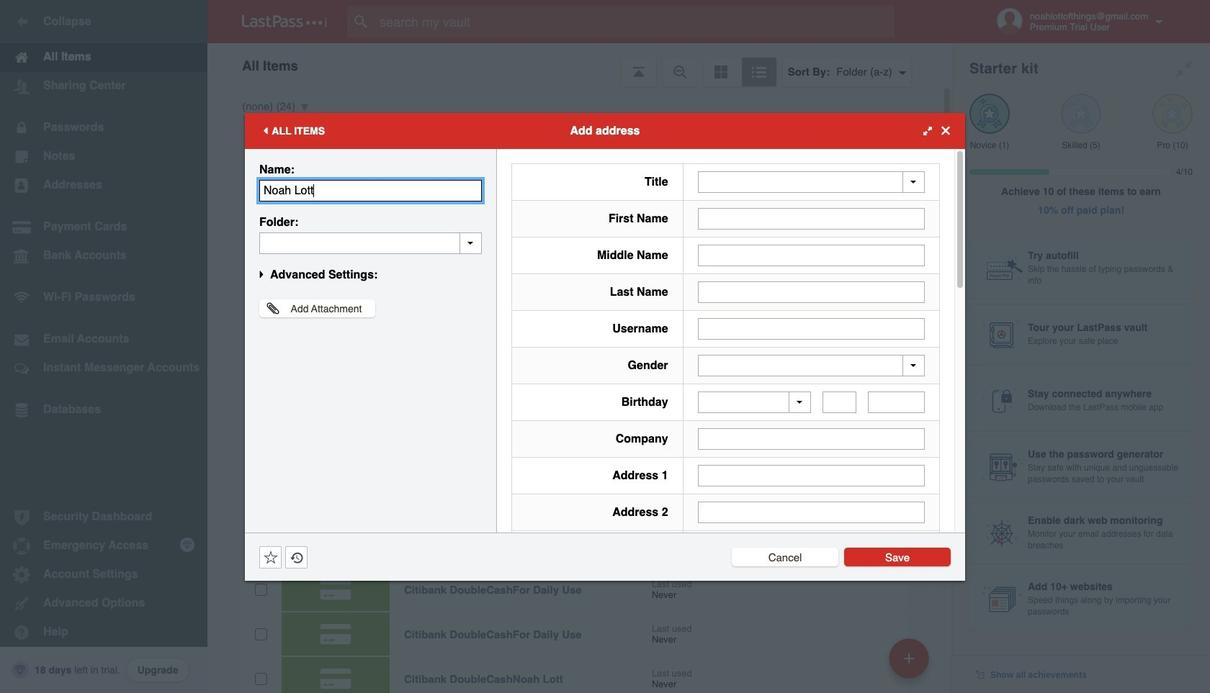 Task type: vqa. For each thing, say whether or not it's contained in the screenshot.
New item image
yes



Task type: describe. For each thing, give the bounding box(es) containing it.
Search search field
[[347, 6, 923, 37]]

new item image
[[904, 654, 914, 664]]

lastpass image
[[242, 15, 327, 28]]

main navigation navigation
[[0, 0, 207, 694]]



Task type: locate. For each thing, give the bounding box(es) containing it.
None text field
[[698, 245, 925, 266], [698, 281, 925, 303], [698, 429, 925, 450], [698, 465, 925, 487], [698, 245, 925, 266], [698, 281, 925, 303], [698, 429, 925, 450], [698, 465, 925, 487]]

None text field
[[259, 180, 482, 201], [698, 208, 925, 229], [259, 232, 482, 254], [698, 318, 925, 340], [823, 392, 857, 413], [868, 392, 925, 413], [698, 502, 925, 524], [259, 180, 482, 201], [698, 208, 925, 229], [259, 232, 482, 254], [698, 318, 925, 340], [823, 392, 857, 413], [868, 392, 925, 413], [698, 502, 925, 524]]

search my vault text field
[[347, 6, 923, 37]]

vault options navigation
[[207, 43, 952, 86]]

new item navigation
[[884, 635, 938, 694]]

dialog
[[245, 113, 965, 694]]



